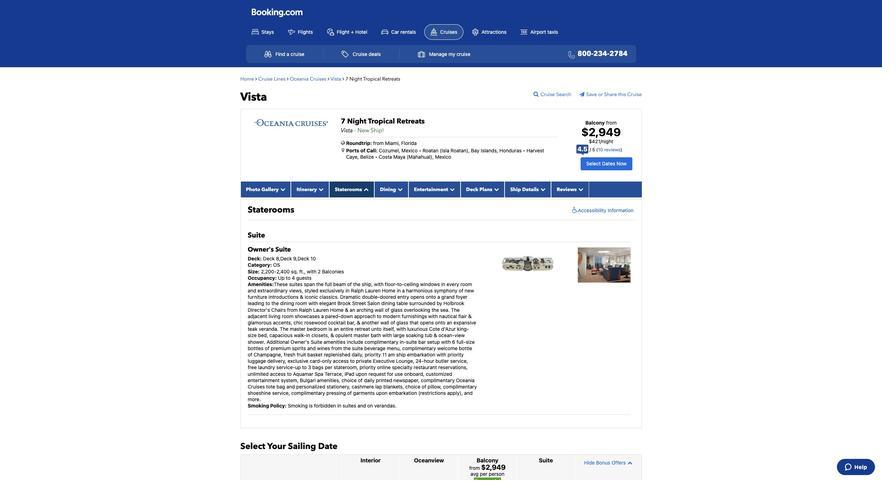 Task type: vqa. For each thing, say whether or not it's contained in the screenshot.
Sailing Dates:
no



Task type: describe. For each thing, give the bounding box(es) containing it.
cruise for manage my cruise
[[457, 51, 471, 57]]

and up basket at the bottom left of page
[[307, 345, 316, 351]]

from for balcony from $2,949 $421 / night
[[606, 120, 617, 126]]

1 vertical spatial ralph
[[299, 307, 312, 313]]

bottle
[[459, 345, 472, 351]]

retreats for 7 night tropical retreats vista - new ship!
[[397, 116, 425, 126]]

entertainment
[[248, 378, 280, 384]]

vista main content
[[237, 71, 646, 480]]

ship
[[396, 352, 406, 358]]

fruit
[[297, 352, 306, 358]]

& up the down
[[345, 307, 349, 313]]

ft.,
[[299, 269, 306, 275]]

bar,
[[347, 320, 356, 326]]

in up dramatic at the left
[[346, 288, 350, 294]]

with down iconic
[[309, 301, 318, 307]]

0 vertical spatial service,
[[450, 358, 468, 364]]

of right beam
[[347, 281, 352, 287]]

7 for 7 night tropical retreats vista - new ship!
[[341, 116, 346, 126]]

the down by
[[432, 307, 439, 313]]

& down cote
[[434, 333, 437, 339]]

1 dining from the left
[[280, 301, 294, 307]]

complimentary down bath
[[365, 339, 399, 345]]

0 vertical spatial home
[[240, 76, 254, 82]]

0 horizontal spatial staterooms
[[248, 204, 294, 216]]

7 night tropical retreats vista - new ship!
[[341, 116, 425, 134]]

elegant
[[319, 301, 336, 307]]

of up foyer
[[459, 288, 464, 294]]

2,400
[[277, 269, 290, 275]]

angle right image for oceania cruises
[[328, 76, 330, 81]]

chevron up image
[[626, 461, 633, 466]]

with up butler
[[437, 352, 446, 358]]

menu,
[[387, 345, 401, 351]]

4
[[292, 275, 295, 281]]

with inside category: os size: 2,200-2,400 sq. ft., with 2 balconies occupancy: up to 4 guests amenities:
[[307, 269, 317, 275]]

select          dates now
[[587, 161, 627, 167]]

complimentary up apply),
[[443, 384, 477, 390]]

11
[[382, 352, 387, 358]]

2784
[[610, 49, 628, 58]]

costa maya (mahahual), mexico
[[378, 154, 451, 160]]

furniture
[[248, 294, 267, 300]]

reservations,
[[438, 365, 468, 371]]

1 horizontal spatial ralph
[[351, 288, 364, 294]]

now
[[617, 161, 627, 167]]

to left 3
[[302, 365, 307, 371]]

grand
[[442, 294, 455, 300]]

cruises link
[[425, 24, 463, 40]]

1 horizontal spatial •
[[419, 147, 421, 153]]

with up 'large'
[[397, 326, 406, 332]]

0 vertical spatial size
[[248, 333, 257, 339]]

oceania cruises
[[290, 76, 327, 82]]

sq.
[[291, 269, 298, 275]]

chevron down image for photo gallery
[[279, 187, 285, 192]]

in down to-
[[397, 288, 401, 294]]

0 horizontal spatial mexico
[[402, 147, 418, 153]]

airport taxis link
[[515, 25, 564, 39]]

deck inside dropdown button
[[466, 186, 478, 193]]

daily,
[[352, 352, 364, 358]]

angle right image for vista
[[343, 76, 344, 81]]

tropical for 7 night tropical retreats
[[363, 76, 381, 82]]

terrace,
[[325, 371, 343, 377]]

0 vertical spatial suites
[[289, 281, 303, 287]]

1 vertical spatial is
[[309, 403, 313, 409]]

cruise for cruise search
[[541, 91, 555, 98]]

in down pressing on the bottom
[[337, 403, 341, 409]]

10 inside the owner's suite deck: deck 8,deck 9,deck 10
[[311, 256, 316, 262]]

1 horizontal spatial size
[[466, 339, 475, 345]]

bags
[[313, 365, 324, 371]]

1 vertical spatial choice
[[405, 384, 421, 390]]

0 vertical spatial access
[[333, 358, 349, 364]]

$2,949 for from
[[481, 464, 506, 472]]

request
[[369, 371, 386, 377]]

2 horizontal spatial cruises
[[440, 29, 457, 35]]

select your sailing date
[[240, 441, 338, 453]]

with up cote
[[428, 313, 438, 319]]

chevron down image for deck plans
[[493, 187, 499, 192]]

$421
[[589, 138, 600, 144]]

balconies
[[322, 269, 344, 275]]

spirits
[[292, 345, 306, 351]]

deck plans
[[466, 186, 493, 193]]

complimentary down bar at the bottom
[[402, 345, 436, 351]]

leading
[[248, 301, 264, 307]]

234-
[[594, 49, 610, 58]]

more.
[[248, 397, 261, 403]]

accessibility information link
[[571, 207, 634, 214]]

1 vertical spatial room
[[296, 301, 307, 307]]

with down itself,
[[382, 333, 392, 339]]

styled
[[305, 288, 318, 294]]

service-
[[276, 365, 295, 371]]

interior
[[361, 458, 381, 464]]

hour
[[424, 358, 434, 364]]

& down views, at the left bottom of the page
[[300, 294, 303, 300]]

chevron up image
[[362, 187, 369, 192]]

offers
[[612, 460, 626, 466]]

balcony
[[477, 458, 499, 464]]

+
[[351, 29, 354, 35]]

/ inside balcony from $2,949 $421 / night
[[600, 138, 602, 144]]

attractions
[[482, 29, 507, 35]]

a up by
[[438, 294, 440, 300]]

deck inside the owner's suite deck: deck 8,deck 9,deck 10
[[263, 256, 275, 262]]

up
[[278, 275, 285, 281]]

approach
[[354, 313, 376, 319]]

stateroom,
[[334, 365, 358, 371]]

search image
[[534, 91, 541, 97]]

10 inside 4.5 / 5 ( 10 reviews )
[[598, 147, 603, 153]]

0 horizontal spatial master
[[290, 326, 306, 332]]

information
[[608, 207, 634, 213]]

owner's inside these suites span the full beam of the ship, with floor-to-ceiling windows in every room and extraordinary views, styled exclusively in ralph lauren home in a harmonious symphony of new furniture introductions & iconic classics. dramatic double-doored entry opens onto a grand foyer leading to the dining room with elegant brook street salon dining table surrounded by holbrook director's chairs from ralph lauren home & an arching wall of glass overlooking the sea. the adjacent living room showcases a pared-down approach to modern furnishings with nautical flair & glamorous accents, chic rosewood cocktail bar, & another wall of glass that opens onto an expansive teak veranda. the master bedroom is an entire retreat unto itself, with luxurious cote d'azur king- size bed, capacious walk-in closets, & opulent master bath with large soaking tub & ocean-view shower. additional owner's suite amenities include complimentary in-suite bar setup with 6 full-size bottles of premium spirits and wines from the suite beverage menu, complimentary welcome bottle of champagne, fresh fruit basket replenished daily, priority 11 am ship embarkation with priority luggage delivery, exclusive card-only access to private executive lounge, 24-hour butler service, free laundry service-up to 3 bags per stateroom, priority online specialty restaurant reservations, unlimited access to aquamar spa terrace, ipad upon request for use onboard, customized entertainment system, bulgari amenities, choice of daily printed newspaper, complimentary oceania cruises tote bag and personalized stationery, cashmere lap blankets, choice of pillow, complimentary shoeshine service, complimentary pressing of garments upon embarkation (restrictions apply), and more. smoking policy: smoking is forbidden in suites and on verandas.
[[291, 339, 310, 345]]

& right flair
[[468, 313, 472, 319]]

paper plane image
[[580, 92, 587, 97]]

harvest
[[527, 147, 544, 153]]

photo
[[246, 186, 260, 193]]

cocktail
[[328, 320, 346, 326]]

capacious
[[270, 333, 293, 339]]

of up champagne,
[[265, 345, 270, 351]]

5
[[593, 147, 595, 153]]

0 vertical spatial is
[[329, 326, 332, 332]]

exclusive
[[288, 358, 308, 364]]

flights link
[[282, 25, 319, 39]]

ports
[[346, 147, 359, 153]]

priority down welcome
[[448, 352, 464, 358]]

$2,949 for $2,949
[[581, 125, 621, 139]]

0 horizontal spatial service,
[[272, 390, 290, 396]]

and up furniture
[[248, 288, 256, 294]]

a up rosewood in the bottom left of the page
[[321, 313, 324, 319]]

verandas.
[[374, 403, 397, 409]]

1 vertical spatial vista
[[240, 89, 267, 105]]

arching
[[357, 307, 374, 313]]

blankets,
[[384, 384, 404, 390]]

additional
[[267, 339, 289, 345]]

extraordinary
[[258, 288, 288, 294]]

0 vertical spatial glass
[[391, 307, 403, 313]]

travel menu navigation
[[246, 45, 636, 63]]

bar
[[418, 339, 426, 345]]

0 vertical spatial suite
[[406, 339, 417, 345]]

0 vertical spatial upon
[[356, 371, 367, 377]]

0 vertical spatial wall
[[375, 307, 384, 313]]

cruises inside these suites span the full beam of the ship, with floor-to-ceiling windows in every room and extraordinary views, styled exclusively in ralph lauren home in a harmonious symphony of new furniture introductions & iconic classics. dramatic double-doored entry opens onto a grand foyer leading to the dining room with elegant brook street salon dining table surrounded by holbrook director's chairs from ralph lauren home & an arching wall of glass overlooking the sea. the adjacent living room showcases a pared-down approach to modern furnishings with nautical flair & glamorous accents, chic rosewood cocktail bar, & another wall of glass that opens onto an expansive teak veranda. the master bedroom is an entire retreat unto itself, with luxurious cote d'azur king- size bed, capacious walk-in closets, & opulent master bath with large soaking tub & ocean-view shower. additional owner's suite amenities include complimentary in-suite bar setup with 6 full-size bottles of premium spirits and wines from the suite beverage menu, complimentary welcome bottle of champagne, fresh fruit basket replenished daily, priority 11 am ship embarkation with priority luggage delivery, exclusive card-only access to private executive lounge, 24-hour butler service, free laundry service-up to 3 bags per stateroom, priority online specialty restaurant reservations, unlimited access to aquamar spa terrace, ipad upon request for use onboard, customized entertainment system, bulgari amenities, choice of daily printed newspaper, complimentary oceania cruises tote bag and personalized stationery, cashmere lap blankets, choice of pillow, complimentary shoeshine service, complimentary pressing of garments upon embarkation (restrictions apply), and more. smoking policy: smoking is forbidden in suites and on verandas.
[[248, 384, 265, 390]]

2 horizontal spatial room
[[461, 281, 472, 287]]

)
[[621, 147, 622, 153]]

2 horizontal spatial •
[[523, 147, 525, 153]]

balcony from $2,949 avg per person
[[469, 458, 506, 477]]

1 vertical spatial glass
[[397, 320, 408, 326]]

from up replenished
[[332, 345, 342, 351]]

itinerary
[[297, 186, 317, 193]]

800-
[[578, 49, 594, 58]]

map marker image
[[342, 148, 345, 153]]

6
[[452, 339, 455, 345]]

angle right image for cruise lines
[[287, 76, 289, 81]]

1 vertical spatial master
[[354, 333, 370, 339]]

dates
[[602, 161, 615, 167]]

from right chairs in the left of the page
[[287, 307, 298, 313]]

1 vertical spatial embarkation
[[389, 390, 417, 396]]

chevron down image for ship details
[[539, 187, 546, 192]]

find
[[276, 51, 285, 57]]

customized
[[426, 371, 452, 377]]

8,deck
[[276, 256, 292, 262]]

complimentary down personalized
[[291, 390, 325, 396]]

0 horizontal spatial access
[[270, 371, 286, 377]]

0 vertical spatial the
[[451, 307, 460, 313]]

and right apply),
[[464, 390, 473, 396]]

to up the director's
[[266, 301, 270, 307]]

suite inside the owner's suite deck: deck 8,deck 9,deck 10
[[275, 245, 291, 254]]

retreat
[[355, 326, 370, 332]]

of up modern
[[385, 307, 390, 313]]

vista inside 7 night tropical retreats vista - new ship!
[[341, 127, 353, 134]]

of down stationery,
[[347, 390, 352, 396]]

restaurant
[[414, 365, 437, 371]]

1 horizontal spatial cruises
[[310, 76, 327, 82]]

to up another
[[377, 313, 382, 319]]

full-
[[457, 339, 466, 345]]

of down bottles at the bottom left of the page
[[248, 352, 252, 358]]

showcases
[[295, 313, 320, 319]]

1 vertical spatial opens
[[420, 320, 434, 326]]

car rentals
[[391, 29, 416, 35]]

of up belize
[[361, 147, 366, 153]]

0 vertical spatial lauren
[[365, 288, 381, 294]]

modern
[[383, 313, 401, 319]]

(restrictions
[[419, 390, 446, 396]]

director's
[[248, 307, 270, 313]]

stays link
[[246, 25, 280, 39]]

attractions link
[[466, 25, 512, 39]]

with down ocean-
[[441, 339, 451, 345]]

walk-
[[294, 333, 306, 339]]

views,
[[289, 288, 303, 294]]

of down modern
[[391, 320, 395, 326]]

the down include
[[343, 345, 351, 351]]

globe image
[[341, 140, 345, 145]]

soaking
[[406, 333, 424, 339]]

vista link
[[331, 76, 343, 82]]

7 night tropical retreats
[[346, 76, 400, 82]]

& up amenities
[[331, 333, 334, 339]]



Task type: locate. For each thing, give the bounding box(es) containing it.
bath
[[371, 333, 381, 339]]

and left the on
[[358, 403, 366, 409]]

flight
[[337, 29, 350, 35]]

reviews
[[605, 147, 621, 153]]

/ inside 4.5 / 5 ( 10 reviews )
[[590, 147, 591, 153]]

1 horizontal spatial owner's
[[291, 339, 310, 345]]

0 vertical spatial deck
[[466, 186, 478, 193]]

from
[[606, 120, 617, 126], [373, 140, 384, 146], [287, 307, 298, 313], [332, 345, 342, 351], [469, 465, 480, 471]]

cruise left lines
[[258, 76, 273, 82]]

priority down private
[[360, 365, 376, 371]]

1 vertical spatial suites
[[343, 403, 356, 409]]

vista right oceania cruises
[[331, 76, 341, 82]]

1 horizontal spatial angle right image
[[287, 76, 289, 81]]

chevron down image inside dining dropdown button
[[396, 187, 403, 192]]

from inside balcony from $2,949 avg per person
[[469, 465, 480, 471]]

mexico down (isla
[[435, 154, 451, 160]]

angle right image right lines
[[287, 76, 289, 81]]

is down cocktail
[[329, 326, 332, 332]]

select
[[587, 161, 601, 167], [240, 441, 265, 453]]

0 horizontal spatial cruise
[[291, 51, 305, 57]]

1 vertical spatial mexico
[[435, 154, 451, 160]]

tropical inside 7 night tropical retreats vista - new ship!
[[368, 116, 395, 126]]

cruise left search
[[541, 91, 555, 98]]

1 vertical spatial an
[[447, 320, 452, 326]]

glass left that
[[397, 320, 408, 326]]

0 vertical spatial oceania
[[290, 76, 309, 82]]

lap
[[375, 384, 382, 390]]

0 vertical spatial ralph
[[351, 288, 364, 294]]

2 angle right image from the left
[[287, 76, 289, 81]]

0 horizontal spatial •
[[375, 154, 378, 160]]

bag
[[277, 384, 285, 390]]

1 vertical spatial onto
[[435, 320, 446, 326]]

size:
[[248, 269, 260, 275]]

0 horizontal spatial oceania
[[290, 76, 309, 82]]

chevron down image up wheelchair image
[[577, 187, 584, 192]]

cruises up manage my cruise
[[440, 29, 457, 35]]

luggage
[[248, 358, 266, 364]]

rentals
[[401, 29, 416, 35]]

master down retreat
[[354, 333, 370, 339]]

chevron down image left ship
[[493, 187, 499, 192]]

per down only
[[325, 365, 333, 371]]

harvest caye, belize
[[346, 147, 544, 160]]

living
[[269, 313, 281, 319]]

night inside 7 night tropical retreats vista - new ship!
[[347, 116, 367, 126]]

1 horizontal spatial cruise
[[457, 51, 471, 57]]

to up system,
[[287, 371, 292, 377]]

0 horizontal spatial suites
[[289, 281, 303, 287]]

dining button
[[375, 182, 409, 198]]

owner's up deck:
[[248, 245, 274, 254]]

0 vertical spatial opens
[[411, 294, 425, 300]]

2 horizontal spatial an
[[447, 320, 452, 326]]

tropical for 7 night tropical retreats vista - new ship!
[[368, 116, 395, 126]]

1 vertical spatial tropical
[[368, 116, 395, 126]]

to inside category: os size: 2,200-2,400 sq. ft., with 2 balconies occupancy: up to 4 guests amenities:
[[286, 275, 291, 281]]

3 chevron down image from the left
[[493, 187, 499, 192]]

chevron down image left itinerary
[[279, 187, 285, 192]]

staterooms down caye,
[[335, 186, 362, 193]]

retreats inside 7 night tropical retreats vista - new ship!
[[397, 116, 425, 126]]

1 horizontal spatial deck
[[466, 186, 478, 193]]

• up (mahahual),
[[419, 147, 421, 153]]

24-
[[416, 358, 424, 364]]

the left full
[[316, 281, 324, 287]]

tub
[[425, 333, 433, 339]]

chevron down image inside itinerary dropdown button
[[317, 187, 324, 192]]

service, down bag
[[272, 390, 290, 396]]

cruise for find a cruise
[[291, 51, 305, 57]]

0 vertical spatial choice
[[342, 378, 357, 384]]

wall
[[375, 307, 384, 313], [381, 320, 389, 326]]

& right bar,
[[357, 320, 360, 326]]

with left the 2
[[307, 269, 317, 275]]

2 angle right image from the left
[[343, 76, 344, 81]]

vista down home link
[[240, 89, 267, 105]]

1 vertical spatial cruises
[[310, 76, 327, 82]]

chevron down image for entertainment
[[448, 187, 455, 192]]

mexico
[[402, 147, 418, 153], [435, 154, 451, 160]]

details
[[522, 186, 539, 193]]

in down bedroom at the bottom left
[[306, 333, 310, 339]]

chevron down image inside reviews dropdown button
[[577, 187, 584, 192]]

1 horizontal spatial is
[[329, 326, 332, 332]]

home up pared-
[[330, 307, 344, 313]]

chevron down image
[[396, 187, 403, 192], [448, 187, 455, 192], [493, 187, 499, 192]]

guests
[[296, 275, 312, 281]]

from for balcony from $2,949 avg per person
[[469, 465, 480, 471]]

daily
[[364, 378, 375, 384]]

1 vertical spatial 7
[[341, 116, 346, 126]]

the down accents,
[[280, 326, 289, 332]]

from for roundtrip: from miami, florida
[[373, 140, 384, 146]]

a up entry
[[402, 288, 405, 294]]

1 horizontal spatial choice
[[405, 384, 421, 390]]

select for select          dates now
[[587, 161, 601, 167]]

cruise for cruise lines
[[258, 76, 273, 82]]

per inside balcony from $2,949 avg per person
[[480, 471, 488, 477]]

0 horizontal spatial upon
[[356, 371, 367, 377]]

2 vertical spatial room
[[282, 313, 294, 319]]

choice down newspaper,
[[405, 384, 421, 390]]

chic
[[294, 320, 303, 326]]

0 vertical spatial cruises
[[440, 29, 457, 35]]

cruise for cruise deals
[[353, 51, 367, 57]]

0 horizontal spatial size
[[248, 333, 257, 339]]

with
[[307, 269, 317, 275], [374, 281, 384, 287], [309, 301, 318, 307], [428, 313, 438, 319], [397, 326, 406, 332], [382, 333, 392, 339], [441, 339, 451, 345], [437, 352, 446, 358]]

access down service-
[[270, 371, 286, 377]]

dining down introductions
[[280, 301, 294, 307]]

card-
[[310, 358, 322, 364]]

7 for 7 night tropical retreats
[[346, 76, 348, 82]]

1 vertical spatial $2,949
[[481, 464, 506, 472]]

of up (restrictions
[[422, 384, 426, 390]]

1 vertical spatial suite
[[352, 345, 363, 351]]

from right balcony
[[606, 120, 617, 126]]

cruise search
[[541, 91, 572, 98]]

1 chevron down image from the left
[[279, 187, 285, 192]]

an
[[350, 307, 355, 313], [447, 320, 452, 326], [334, 326, 339, 332]]

oceanview
[[414, 458, 444, 464]]

cruise right this
[[628, 91, 642, 98]]

suite
[[406, 339, 417, 345], [352, 345, 363, 351]]

save or share this cruise link
[[580, 91, 642, 98]]

1 horizontal spatial $2,949
[[581, 125, 621, 139]]

night for 7 night tropical retreats vista - new ship!
[[347, 116, 367, 126]]

tote
[[266, 384, 275, 390]]

ceiling
[[404, 281, 419, 287]]

select inside 'link'
[[587, 161, 601, 167]]

cabin image for deck 8,deck 9,deck 10 deck on vista image
[[578, 248, 631, 283]]

0 horizontal spatial is
[[309, 403, 313, 409]]

of up cashmere
[[358, 378, 363, 384]]

suites down pressing on the bottom
[[343, 403, 356, 409]]

suite inside these suites span the full beam of the ship, with floor-to-ceiling windows in every room and extraordinary views, styled exclusively in ralph lauren home in a harmonious symphony of new furniture introductions & iconic classics. dramatic double-doored entry opens onto a grand foyer leading to the dining room with elegant brook street salon dining table surrounded by holbrook director's chairs from ralph lauren home & an arching wall of glass overlooking the sea. the adjacent living room showcases a pared-down approach to modern furnishings with nautical flair & glamorous accents, chic rosewood cocktail bar, & another wall of glass that opens onto an expansive teak veranda. the master bedroom is an entire retreat unto itself, with luxurious cote d'azur king- size bed, capacious walk-in closets, & opulent master bath with large soaking tub & ocean-view shower. additional owner's suite amenities include complimentary in-suite bar setup with 6 full-size bottles of premium spirits and wines from the suite beverage menu, complimentary welcome bottle of champagne, fresh fruit basket replenished daily, priority 11 am ship embarkation with priority luggage delivery, exclusive card-only access to private executive lounge, 24-hour butler service, free laundry service-up to 3 bags per stateroom, priority online specialty restaurant reservations, unlimited access to aquamar spa terrace, ipad upon request for use onboard, customized entertainment system, bulgari amenities, choice of daily printed newspaper, complimentary oceania cruises tote bag and personalized stationery, cashmere lap blankets, choice of pillow, complimentary shoeshine service, complimentary pressing of garments upon embarkation (restrictions apply), and more. smoking policy: smoking is forbidden in suites and on verandas.
[[311, 339, 322, 345]]

10 right the 5
[[598, 147, 603, 153]]

chevron down image inside 'deck plans' dropdown button
[[493, 187, 499, 192]]

1 horizontal spatial /
[[600, 138, 602, 144]]

choice down ipad
[[342, 378, 357, 384]]

a right find
[[287, 51, 289, 57]]

angle right image
[[255, 76, 257, 81], [287, 76, 289, 81]]

0 horizontal spatial the
[[280, 326, 289, 332]]

onboard,
[[404, 371, 425, 377]]

master
[[290, 326, 306, 332], [354, 333, 370, 339]]

dining down doored on the bottom left of page
[[381, 301, 395, 307]]

a
[[287, 51, 289, 57], [402, 288, 405, 294], [438, 294, 440, 300], [321, 313, 324, 319]]

2 cruise from the left
[[457, 51, 471, 57]]

deck left plans at the right of the page
[[466, 186, 478, 193]]

roatan),
[[451, 147, 470, 153]]

include
[[347, 339, 363, 345]]

in-
[[400, 339, 406, 345]]

ralph up showcases
[[299, 307, 312, 313]]

garments
[[353, 390, 375, 396]]

0 horizontal spatial suite
[[352, 345, 363, 351]]

1 horizontal spatial per
[[480, 471, 488, 477]]

2 vertical spatial an
[[334, 326, 339, 332]]

cruises up 'shoeshine'
[[248, 384, 265, 390]]

street
[[352, 301, 366, 307]]

room down iconic
[[296, 301, 307, 307]]

1 vertical spatial select
[[240, 441, 265, 453]]

cruises
[[440, 29, 457, 35], [310, 76, 327, 82], [248, 384, 265, 390]]

angle right image right home link
[[255, 76, 257, 81]]

that
[[410, 320, 419, 326]]

0 vertical spatial mexico
[[402, 147, 418, 153]]

0 vertical spatial night
[[350, 76, 362, 82]]

cruise inside travel menu 'navigation'
[[353, 51, 367, 57]]

suites up views, at the left bottom of the page
[[289, 281, 303, 287]]

1 angle right image from the left
[[255, 76, 257, 81]]

lauren
[[365, 288, 381, 294], [313, 307, 329, 313]]

2 chevron down image from the left
[[317, 187, 324, 192]]

upon
[[356, 371, 367, 377], [376, 390, 388, 396]]

0 vertical spatial 7
[[346, 76, 348, 82]]

to left 4 on the bottom left of page
[[286, 275, 291, 281]]

/ up 4.5 / 5 ( 10 reviews )
[[600, 138, 602, 144]]

cruises left 'vista' link
[[310, 76, 327, 82]]

view
[[455, 333, 465, 339]]

1 horizontal spatial upon
[[376, 390, 388, 396]]

4.5 / 5 ( 10 reviews )
[[578, 146, 622, 153]]

2 smoking from the left
[[288, 403, 308, 409]]

1 chevron down image from the left
[[396, 187, 403, 192]]

0 vertical spatial 10
[[598, 147, 603, 153]]

1 horizontal spatial select
[[587, 161, 601, 167]]

0 vertical spatial staterooms
[[335, 186, 362, 193]]

0 horizontal spatial select
[[240, 441, 265, 453]]

flights
[[298, 29, 313, 35]]

800-234-2784 link
[[565, 49, 628, 59]]

chevron down image inside ship details dropdown button
[[539, 187, 546, 192]]

0 horizontal spatial an
[[334, 326, 339, 332]]

staterooms inside dropdown button
[[335, 186, 362, 193]]

1 vertical spatial upon
[[376, 390, 388, 396]]

chevron down image for itinerary
[[317, 187, 324, 192]]

1 horizontal spatial lauren
[[365, 288, 381, 294]]

1 horizontal spatial access
[[333, 358, 349, 364]]

1 vertical spatial /
[[590, 147, 591, 153]]

ipad
[[345, 371, 355, 377]]

dramatic
[[340, 294, 361, 300]]

1 vertical spatial night
[[347, 116, 367, 126]]

retreats for 7 night tropical retreats
[[382, 76, 400, 82]]

dining
[[280, 301, 294, 307], [381, 301, 395, 307]]

1 horizontal spatial home
[[330, 307, 344, 313]]

1 vertical spatial per
[[480, 471, 488, 477]]

per
[[325, 365, 333, 371], [480, 471, 488, 477]]

chairs
[[271, 307, 286, 313]]

chevron down image
[[279, 187, 285, 192], [317, 187, 324, 192], [539, 187, 546, 192], [577, 187, 584, 192]]

1 smoking from the left
[[248, 403, 269, 409]]

2 dining from the left
[[381, 301, 395, 307]]

balcony from $2,949 $421 / night
[[581, 120, 621, 144]]

priority down beverage
[[365, 352, 381, 358]]

floor-
[[385, 281, 397, 287]]

chevron down image for dining
[[396, 187, 403, 192]]

call:
[[367, 147, 378, 153]]

angle right image
[[328, 76, 330, 81], [343, 76, 344, 81]]

the left ship,
[[353, 281, 361, 287]]

avg
[[471, 471, 479, 477]]

the down holbrook
[[451, 307, 460, 313]]

airport
[[531, 29, 546, 35]]

1 horizontal spatial an
[[350, 307, 355, 313]]

bonus
[[596, 460, 611, 466]]

2 vertical spatial vista
[[341, 127, 353, 134]]

cruise search link
[[534, 91, 579, 98]]

owner's inside the owner's suite deck: deck 8,deck 9,deck 10
[[248, 245, 274, 254]]

to down daily,
[[350, 358, 355, 364]]

1 horizontal spatial angle right image
[[343, 76, 344, 81]]

and down system,
[[287, 384, 295, 390]]

1 vertical spatial lauren
[[313, 307, 329, 313]]

7 inside 7 night tropical retreats vista - new ship!
[[341, 116, 346, 126]]

1 horizontal spatial staterooms
[[335, 186, 362, 193]]

(mahahual),
[[407, 154, 434, 160]]

to-
[[397, 281, 404, 287]]

chevron down image left deck plans
[[448, 187, 455, 192]]

executive
[[373, 358, 395, 364]]

basket
[[307, 352, 323, 358]]

miami,
[[385, 140, 400, 146]]

2 horizontal spatial home
[[382, 288, 396, 294]]

ralph
[[351, 288, 364, 294], [299, 307, 312, 313]]

oceania cruises image
[[253, 119, 329, 127]]

0 horizontal spatial owner's
[[248, 245, 274, 254]]

2 vertical spatial home
[[330, 307, 344, 313]]

tropical down deals
[[363, 76, 381, 82]]

0 horizontal spatial home
[[240, 76, 254, 82]]

1 horizontal spatial dining
[[381, 301, 395, 307]]

• left the harvest
[[523, 147, 525, 153]]

suite down soaking
[[406, 339, 417, 345]]

a inside find a cruise link
[[287, 51, 289, 57]]

1 horizontal spatial mexico
[[435, 154, 451, 160]]

onto up cote
[[435, 320, 446, 326]]

(isla
[[440, 147, 449, 153]]

booking.com home image
[[252, 8, 302, 17]]

cruise right find
[[291, 51, 305, 57]]

salon
[[367, 301, 380, 307]]

3 chevron down image from the left
[[539, 187, 546, 192]]

0 vertical spatial owner's
[[248, 245, 274, 254]]

2 chevron down image from the left
[[448, 187, 455, 192]]

staterooms button
[[329, 182, 375, 198]]

oceania cruises link
[[290, 76, 327, 82]]

0 vertical spatial onto
[[426, 294, 436, 300]]

online
[[377, 365, 391, 371]]

night for 7 night tropical retreats
[[350, 76, 362, 82]]

chevron down image left entertainment
[[396, 187, 403, 192]]

with right ship,
[[374, 281, 384, 287]]

find a cruise
[[276, 51, 305, 57]]

deck up os
[[263, 256, 275, 262]]

per up recommended image
[[480, 471, 488, 477]]

my
[[449, 51, 455, 57]]

from inside balcony from $2,949 $421 / night
[[606, 120, 617, 126]]

1 vertical spatial oceania
[[456, 378, 475, 384]]

• down call:
[[375, 154, 378, 160]]

cote
[[429, 326, 440, 332]]

per inside these suites span the full beam of the ship, with floor-to-ceiling windows in every room and extraordinary views, styled exclusively in ralph lauren home in a harmonious symphony of new furniture introductions & iconic classics. dramatic double-doored entry opens onto a grand foyer leading to the dining room with elegant brook street salon dining table surrounded by holbrook director's chairs from ralph lauren home & an arching wall of glass overlooking the sea. the adjacent living room showcases a pared-down approach to modern furnishings with nautical flair & glamorous accents, chic rosewood cocktail bar, & another wall of glass that opens onto an expansive teak veranda. the master bedroom is an entire retreat unto itself, with luxurious cote d'azur king- size bed, capacious walk-in closets, & opulent master bath with large soaking tub & ocean-view shower. additional owner's suite amenities include complimentary in-suite bar setup with 6 full-size bottles of premium spirits and wines from the suite beverage menu, complimentary welcome bottle of champagne, fresh fruit basket replenished daily, priority 11 am ship embarkation with priority luggage delivery, exclusive card-only access to private executive lounge, 24-hour butler service, free laundry service-up to 3 bags per stateroom, priority online specialty restaurant reservations, unlimited access to aquamar spa terrace, ipad upon request for use onboard, customized entertainment system, bulgari amenities, choice of daily printed newspaper, complimentary oceania cruises tote bag and personalized stationery, cashmere lap blankets, choice of pillow, complimentary shoeshine service, complimentary pressing of garments upon embarkation (restrictions apply), and more. smoking policy: smoking is forbidden in suites and on verandas.
[[325, 365, 333, 371]]

0 horizontal spatial choice
[[342, 378, 357, 384]]

4 chevron down image from the left
[[577, 187, 584, 192]]

accessibility
[[578, 207, 607, 213]]

1 vertical spatial wall
[[381, 320, 389, 326]]

staterooms
[[335, 186, 362, 193], [248, 204, 294, 216]]

0 horizontal spatial /
[[590, 147, 591, 153]]

angle right image left 'vista' link
[[328, 76, 330, 81]]

chevron down image inside entertainment dropdown button
[[448, 187, 455, 192]]

lines
[[274, 76, 286, 82]]

1 horizontal spatial 10
[[598, 147, 603, 153]]

upon down lap
[[376, 390, 388, 396]]

0 horizontal spatial $2,949
[[481, 464, 506, 472]]

2 horizontal spatial chevron down image
[[493, 187, 499, 192]]

0 vertical spatial $2,949
[[581, 125, 621, 139]]

smoking down more.
[[248, 403, 269, 409]]

oceania up apply),
[[456, 378, 475, 384]]

from down balcony
[[469, 465, 480, 471]]

occupancy:
[[248, 275, 277, 281]]

0 vertical spatial an
[[350, 307, 355, 313]]

1 horizontal spatial smoking
[[288, 403, 308, 409]]

service,
[[450, 358, 468, 364], [272, 390, 290, 396]]

hotel
[[355, 29, 367, 35]]

entertainment
[[414, 186, 448, 193]]

0 vertical spatial vista
[[331, 76, 341, 82]]

angle right image for home
[[255, 76, 257, 81]]

oceania inside these suites span the full beam of the ship, with floor-to-ceiling windows in every room and extraordinary views, styled exclusively in ralph lauren home in a harmonious symphony of new furniture introductions & iconic classics. dramatic double-doored entry opens onto a grand foyer leading to the dining room with elegant brook street salon dining table surrounded by holbrook director's chairs from ralph lauren home & an arching wall of glass overlooking the sea. the adjacent living room showcases a pared-down approach to modern furnishings with nautical flair & glamorous accents, chic rosewood cocktail bar, & another wall of glass that opens onto an expansive teak veranda. the master bedroom is an entire retreat unto itself, with luxurious cote d'azur king- size bed, capacious walk-in closets, & opulent master bath with large soaking tub & ocean-view shower. additional owner's suite amenities include complimentary in-suite bar setup with 6 full-size bottles of premium spirits and wines from the suite beverage menu, complimentary welcome bottle of champagne, fresh fruit basket replenished daily, priority 11 am ship embarkation with priority luggage delivery, exclusive card-only access to private executive lounge, 24-hour butler service, free laundry service-up to 3 bags per stateroom, priority online specialty restaurant reservations, unlimited access to aquamar spa terrace, ipad upon request for use onboard, customized entertainment system, bulgari amenities, choice of daily printed newspaper, complimentary oceania cruises tote bag and personalized stationery, cashmere lap blankets, choice of pillow, complimentary shoeshine service, complimentary pressing of garments upon embarkation (restrictions apply), and more. smoking policy: smoking is forbidden in suites and on verandas.
[[456, 378, 475, 384]]

1 angle right image from the left
[[328, 76, 330, 81]]

am
[[388, 352, 395, 358]]

date
[[318, 441, 338, 453]]

tropical
[[363, 76, 381, 82], [368, 116, 395, 126]]

night up -
[[347, 116, 367, 126]]

cruise right the my
[[457, 51, 471, 57]]

chevron down image inside photo gallery dropdown button
[[279, 187, 285, 192]]

home left cruise lines link on the top left of page
[[240, 76, 254, 82]]

1 horizontal spatial the
[[451, 307, 460, 313]]

for
[[387, 371, 394, 377]]

lauren down the elegant
[[313, 307, 329, 313]]

wheelchair image
[[571, 207, 578, 214]]

an down cocktail
[[334, 326, 339, 332]]

save
[[587, 91, 597, 98]]

0 horizontal spatial per
[[325, 365, 333, 371]]

7 up globe image
[[341, 116, 346, 126]]

recommended image
[[474, 478, 501, 480]]

select for select your sailing date
[[240, 441, 265, 453]]

stays
[[262, 29, 274, 35]]

chevron down image for reviews
[[577, 187, 584, 192]]

search
[[556, 91, 572, 98]]

night right 'vista' link
[[350, 76, 362, 82]]

0 horizontal spatial deck
[[263, 256, 275, 262]]

0 horizontal spatial lauren
[[313, 307, 329, 313]]

0 vertical spatial master
[[290, 326, 306, 332]]

cruise inside dropdown button
[[457, 51, 471, 57]]

honduras
[[500, 147, 522, 153]]

1 cruise from the left
[[291, 51, 305, 57]]

owner's down walk-
[[291, 339, 310, 345]]

1 horizontal spatial room
[[296, 301, 307, 307]]

0 vertical spatial embarkation
[[407, 352, 436, 358]]

the up chairs in the left of the page
[[272, 301, 279, 307]]

$2,949 inside balcony from $2,949 avg per person
[[481, 464, 506, 472]]

0 vertical spatial tropical
[[363, 76, 381, 82]]

in up the symphony
[[441, 281, 445, 287]]

complimentary down customized
[[421, 378, 455, 384]]

2 vertical spatial cruises
[[248, 384, 265, 390]]

opens down harmonious at the bottom of the page
[[411, 294, 425, 300]]

staterooms down gallery
[[248, 204, 294, 216]]



